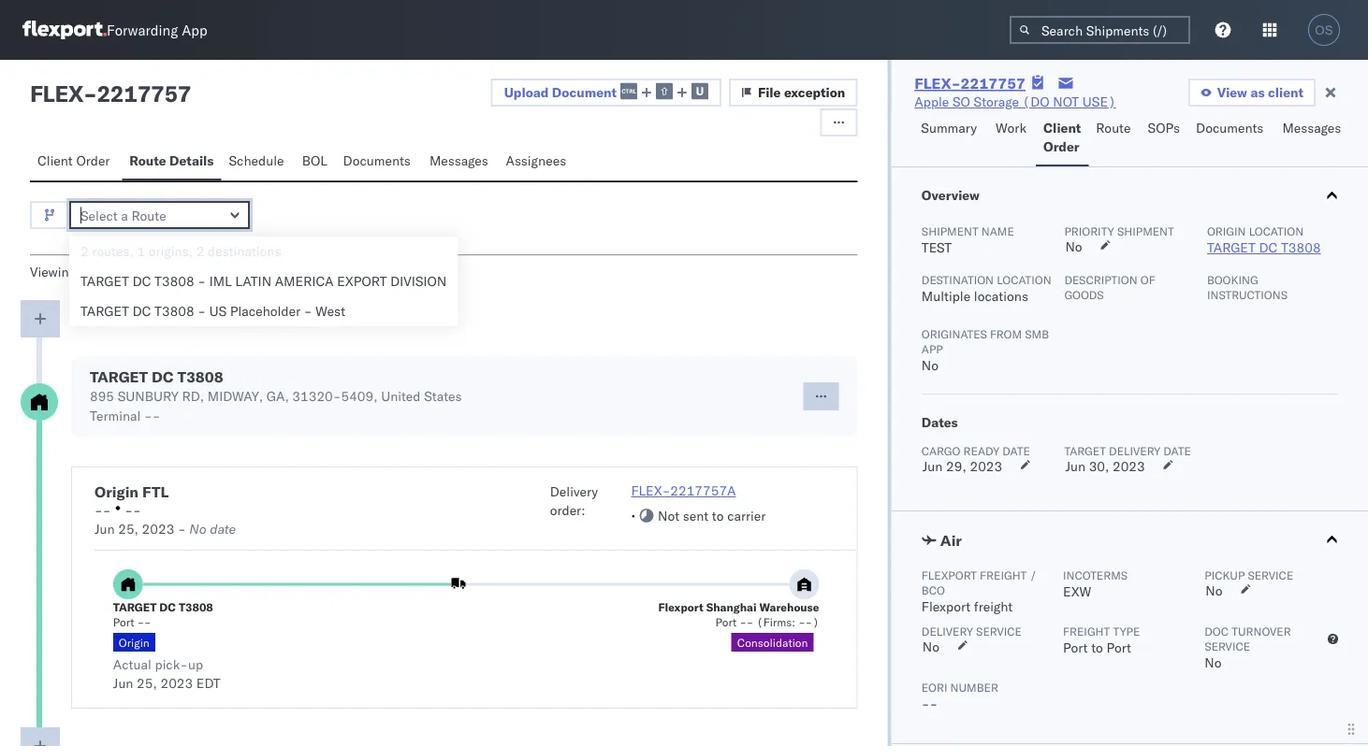 Task type: vqa. For each thing, say whether or not it's contained in the screenshot.
topmost location
yes



Task type: describe. For each thing, give the bounding box(es) containing it.
assignees
[[506, 153, 566, 169]]

iml
[[209, 273, 232, 290]]

doc turnover service
[[1204, 625, 1291, 654]]

forwarding
[[107, 21, 178, 39]]

flexport for -
[[658, 600, 704, 614]]

delivery for service
[[921, 625, 973, 639]]

originates from smb app no
[[921, 327, 1049, 374]]

Search Shipments (/) text field
[[1010, 16, 1191, 44]]

dc for target dc t3808 port -- origin actual pick-up jun 25, 2023 edt
[[159, 600, 176, 614]]

date for jun 29, 2023
[[1002, 444, 1030, 458]]

details
[[169, 153, 214, 169]]

jun inside target dc t3808 port -- origin actual pick-up jun 25, 2023 edt
[[113, 676, 133, 692]]

date for jun 30, 2023
[[1163, 444, 1191, 458]]

target for target dc t3808 - iml latin america export division
[[80, 273, 129, 290]]

destinations
[[208, 243, 281, 260]]

storage
[[974, 94, 1019, 110]]

shipment
[[1117, 224, 1174, 238]]

route for route details
[[129, 153, 166, 169]]

flex- for 2217757a
[[631, 483, 670, 499]]

dates
[[921, 415, 958, 431]]

upload document
[[504, 84, 617, 100]]

delivery order:
[[550, 484, 598, 519]]

shipment name test
[[921, 224, 1014, 256]]

turnover
[[1231, 625, 1291, 639]]

flex - 2217757
[[30, 80, 191, 108]]

assignees button
[[498, 144, 577, 181]]

pick-
[[155, 657, 188, 673]]

app inside forwarding app "link"
[[182, 21, 207, 39]]

goods
[[1064, 288, 1104, 302]]

sops button
[[1141, 111, 1189, 167]]

jun for jun 29, 2023
[[922, 459, 942, 475]]

file
[[758, 84, 781, 101]]

priority shipment
[[1064, 224, 1174, 238]]

of inside description of goods
[[1140, 273, 1155, 287]]

air
[[940, 532, 962, 550]]

0 horizontal spatial 1
[[79, 264, 88, 280]]

0 vertical spatial messages
[[1283, 120, 1342, 136]]

t3808 for target dc t3808 - iml latin america export division
[[154, 273, 194, 290]]

31320-
[[292, 388, 341, 405]]

freight type port to port
[[1063, 625, 1140, 657]]

flexport shanghai warehouse port -- (firms: --) consolidation
[[658, 600, 819, 650]]

routes
[[118, 264, 155, 280]]

number
[[950, 681, 998, 695]]

0 vertical spatial freight
[[980, 569, 1027, 583]]

order for client order button to the left
[[76, 153, 110, 169]]

priority
[[1064, 224, 1114, 238]]

consolidation
[[737, 636, 808, 650]]

eori number --
[[921, 681, 998, 713]]

port inside target dc t3808 port -- origin actual pick-up jun 25, 2023 edt
[[113, 615, 134, 629]]

2023 inside target dc t3808 port -- origin actual pick-up jun 25, 2023 edt
[[160, 676, 193, 692]]

document
[[552, 84, 617, 100]]

895
[[90, 388, 114, 405]]

cargo
[[921, 444, 960, 458]]

origin for origin location target dc t3808
[[1207, 224, 1246, 238]]

exw
[[1063, 584, 1091, 600]]

upload document button
[[491, 79, 722, 107]]

1 horizontal spatial messages button
[[1275, 111, 1352, 167]]

use)
[[1083, 94, 1116, 110]]

viewing
[[30, 264, 76, 280]]

work
[[996, 120, 1027, 136]]

0 horizontal spatial of
[[91, 264, 103, 280]]

t3808 for target dc t3808 port -- origin actual pick-up jun 25, 2023 edt
[[179, 600, 213, 614]]

ftl
[[142, 483, 169, 502]]

flex-2217757a button
[[631, 483, 736, 499]]

incoterms exw
[[1063, 569, 1128, 600]]

target for target dc t3808 - us placeholder - west
[[80, 303, 129, 320]]

1 vertical spatial freight
[[974, 599, 1013, 615]]

ga,
[[267, 388, 289, 405]]

pickup service
[[1204, 569, 1293, 583]]

carrier
[[727, 508, 766, 524]]

as
[[1251, 84, 1265, 101]]

route details button
[[122, 144, 221, 181]]

client for rightmost client order button
[[1044, 120, 1081, 136]]

ready
[[963, 444, 999, 458]]

jun 30, 2023
[[1065, 459, 1145, 475]]

sent
[[683, 508, 709, 524]]

client order for client order button to the left
[[37, 153, 110, 169]]

to inside freight type port to port
[[1091, 640, 1103, 657]]

origins,
[[149, 243, 193, 260]]

origin ftl
[[95, 483, 169, 502]]

routes,
[[92, 243, 134, 260]]

america
[[275, 273, 334, 290]]

route for route
[[1096, 120, 1131, 136]]

summary
[[921, 120, 977, 136]]

target dc t3808 port -- origin actual pick-up jun 25, 2023 edt
[[113, 600, 220, 692]]

instructions
[[1207, 288, 1287, 302]]

1 horizontal spatial client order button
[[1036, 111, 1089, 167]]

1 horizontal spatial 2
[[106, 264, 114, 280]]

29,
[[946, 459, 966, 475]]

target inside the 'origin location target dc t3808'
[[1207, 240, 1256, 256]]

client for client order button to the left
[[37, 153, 73, 169]]

target delivery date
[[1064, 444, 1191, 458]]

doc
[[1204, 625, 1229, 639]]

west
[[315, 303, 345, 320]]

documents for the right the documents 'button'
[[1196, 120, 1264, 136]]

description
[[1064, 273, 1137, 287]]

2217757a
[[670, 483, 736, 499]]

view
[[1217, 84, 1248, 101]]

target dc t3808 link
[[1207, 240, 1321, 256]]

origin inside target dc t3808 port -- origin actual pick-up jun 25, 2023 edt
[[119, 636, 150, 650]]

)
[[812, 615, 819, 629]]

flexport for freight
[[921, 569, 977, 583]]

1 horizontal spatial documents button
[[1189, 111, 1275, 167]]

freight
[[1063, 625, 1110, 639]]

destination location multiple locations
[[921, 273, 1051, 305]]

air button
[[891, 512, 1368, 568]]

no inside originates from smb app no
[[921, 358, 938, 374]]



Task type: locate. For each thing, give the bounding box(es) containing it.
2 right 'origins,'
[[196, 243, 204, 260]]

order inside the client order
[[1044, 139, 1080, 155]]

2217757 up storage
[[961, 74, 1026, 93]]

locations
[[974, 288, 1028, 305]]

exception
[[784, 84, 846, 101]]

freight up delivery service
[[974, 599, 1013, 615]]

2 -- from the left
[[125, 503, 141, 519]]

25,
[[118, 521, 138, 538], [137, 676, 157, 692]]

dc down 'origins,'
[[133, 273, 151, 290]]

dc inside target dc t3808 port -- origin actual pick-up jun 25, 2023 edt
[[159, 600, 176, 614]]

flex-2217757 link
[[915, 74, 1026, 93]]

order for rightmost client order button
[[1044, 139, 1080, 155]]

2023 for 30,
[[1112, 459, 1145, 475]]

25, down actual
[[137, 676, 157, 692]]

1 horizontal spatial 1
[[137, 243, 145, 260]]

route button
[[1089, 111, 1141, 167]]

1 vertical spatial 25,
[[137, 676, 157, 692]]

flex- up •
[[631, 483, 670, 499]]

midway,
[[208, 388, 263, 405]]

1 horizontal spatial date
[[1002, 444, 1030, 458]]

1 vertical spatial service
[[976, 625, 1022, 639]]

0 vertical spatial to
[[712, 508, 724, 524]]

pickup
[[1204, 569, 1245, 583]]

0 vertical spatial route
[[1096, 120, 1131, 136]]

os
[[1315, 23, 1333, 37]]

eori
[[921, 681, 947, 695]]

t3808 up up
[[179, 600, 213, 614]]

location up locations
[[996, 273, 1051, 287]]

bol button
[[295, 144, 336, 181]]

0 horizontal spatial app
[[182, 21, 207, 39]]

0 horizontal spatial client order button
[[30, 144, 122, 181]]

client
[[1044, 120, 1081, 136], [37, 153, 73, 169]]

t3808 for target dc t3808 - us placeholder - west
[[154, 303, 194, 320]]

t3808 up rd,
[[177, 368, 223, 387]]

freight left /
[[980, 569, 1027, 583]]

dc inside target dc t3808 895 sunbury rd, midway, ga, 31320-5409, united states terminal --
[[152, 368, 174, 387]]

route details
[[129, 153, 214, 169]]

25, inside target dc t3808 port -- origin actual pick-up jun 25, 2023 edt
[[137, 676, 157, 692]]

apple so storage (do not use)
[[915, 94, 1116, 110]]

us
[[209, 303, 227, 320]]

1 horizontal spatial of
[[1140, 273, 1155, 287]]

1 vertical spatial flex-
[[631, 483, 670, 499]]

t3808 up booking instructions
[[1281, 240, 1321, 256]]

2 routes, 1 origins, 2 destinations
[[80, 243, 281, 260]]

order:
[[550, 503, 585, 519]]

upload
[[504, 84, 549, 100]]

2 vertical spatial origin
[[119, 636, 150, 650]]

app inside originates from smb app no
[[921, 342, 943, 356]]

messages button
[[1275, 111, 1352, 167], [422, 144, 498, 181]]

/
[[1030, 569, 1036, 583]]

port up actual
[[113, 615, 134, 629]]

flexport up bco
[[921, 569, 977, 583]]

of right the description
[[1140, 273, 1155, 287]]

1 vertical spatial origin
[[95, 483, 139, 502]]

target down routes,
[[80, 273, 129, 290]]

of down routes,
[[91, 264, 103, 280]]

placeholder
[[230, 303, 301, 320]]

messages button down client
[[1275, 111, 1352, 167]]

0 horizontal spatial 2
[[80, 243, 89, 260]]

freight
[[980, 569, 1027, 583], [974, 599, 1013, 615]]

0 horizontal spatial route
[[129, 153, 166, 169]]

jun
[[922, 459, 942, 475], [1065, 459, 1085, 475], [95, 521, 115, 538], [113, 676, 133, 692]]

2023 down ftl on the left bottom of page
[[142, 521, 174, 538]]

delivery down bco
[[921, 625, 973, 639]]

1 horizontal spatial client
[[1044, 120, 1081, 136]]

date
[[1002, 444, 1030, 458], [1163, 444, 1191, 458], [210, 521, 236, 538]]

list box
[[69, 237, 458, 327]]

1 horizontal spatial app
[[921, 342, 943, 356]]

originates
[[921, 327, 987, 341]]

0 horizontal spatial to
[[712, 508, 724, 524]]

origin up actual
[[119, 636, 150, 650]]

dc
[[1259, 240, 1277, 256], [133, 273, 151, 290], [133, 303, 151, 320], [152, 368, 174, 387], [159, 600, 176, 614]]

client order for rightmost client order button
[[1044, 120, 1081, 155]]

client order button down "not"
[[1036, 111, 1089, 167]]

apple
[[915, 94, 949, 110]]

origin for origin ftl
[[95, 483, 139, 502]]

to down freight on the bottom right of the page
[[1091, 640, 1103, 657]]

2 horizontal spatial date
[[1163, 444, 1191, 458]]

0 vertical spatial delivery
[[550, 484, 598, 500]]

flexport freight / bco flexport freight
[[921, 569, 1036, 615]]

dc up "sunbury"
[[152, 368, 174, 387]]

cargo ready date
[[921, 444, 1030, 458]]

messages button left assignees
[[422, 144, 498, 181]]

client order button
[[1036, 111, 1089, 167], [30, 144, 122, 181]]

0 horizontal spatial documents
[[343, 153, 411, 169]]

name
[[981, 224, 1014, 238]]

1 vertical spatial messages
[[430, 153, 488, 169]]

0 vertical spatial origin
[[1207, 224, 1246, 238]]

client order button down flex
[[30, 144, 122, 181]]

not sent to carrier
[[658, 508, 766, 524]]

1 horizontal spatial client order
[[1044, 120, 1081, 155]]

service down doc
[[1204, 640, 1250, 654]]

target inside target dc t3808 port -- origin actual pick-up jun 25, 2023 edt
[[113, 600, 157, 614]]

origin inside the 'origin location target dc t3808'
[[1207, 224, 1246, 238]]

1 vertical spatial 1
[[79, 264, 88, 280]]

1 vertical spatial to
[[1091, 640, 1103, 657]]

app down originates
[[921, 342, 943, 356]]

description of goods
[[1064, 273, 1155, 302]]

summary button
[[914, 111, 988, 167]]

0 horizontal spatial date
[[210, 521, 236, 538]]

0 horizontal spatial messages
[[430, 153, 488, 169]]

1 inside list box
[[137, 243, 145, 260]]

to
[[712, 508, 724, 524], [1091, 640, 1103, 657]]

documents down view
[[1196, 120, 1264, 136]]

1 vertical spatial route
[[129, 153, 166, 169]]

client order down flex
[[37, 153, 110, 169]]

to right "sent"
[[712, 508, 724, 524]]

0 vertical spatial 1
[[137, 243, 145, 260]]

service down flexport freight / bco flexport freight
[[976, 625, 1022, 639]]

flexport left shanghai
[[658, 600, 704, 614]]

dc up booking instructions
[[1259, 240, 1277, 256]]

target for target dc t3808 895 sunbury rd, midway, ga, 31320-5409, united states terminal --
[[90, 368, 148, 387]]

0 vertical spatial flex-
[[915, 74, 961, 93]]

2023 down ready
[[970, 459, 1002, 475]]

t3808 inside the 'origin location target dc t3808'
[[1281, 240, 1321, 256]]

so
[[953, 94, 971, 110]]

1 horizontal spatial route
[[1096, 120, 1131, 136]]

0 vertical spatial service
[[1248, 569, 1293, 583]]

delivery service
[[921, 625, 1022, 639]]

flex- for 2217757
[[915, 74, 961, 93]]

(do
[[1023, 94, 1050, 110]]

jun for jun 25, 2023 - no date
[[95, 521, 115, 538]]

jun down actual
[[113, 676, 133, 692]]

dc inside the 'origin location target dc t3808'
[[1259, 240, 1277, 256]]

up
[[188, 657, 203, 673]]

1 horizontal spatial 2217757
[[961, 74, 1026, 93]]

jun down origin ftl
[[95, 521, 115, 538]]

port inside "flexport shanghai warehouse port -- (firms: --) consolidation"
[[716, 615, 737, 629]]

documents button
[[1189, 111, 1275, 167], [336, 144, 422, 181]]

service for delivery service
[[976, 625, 1022, 639]]

1 vertical spatial documents
[[343, 153, 411, 169]]

2023 for 25,
[[142, 521, 174, 538]]

client down "not"
[[1044, 120, 1081, 136]]

2217757 down forwarding
[[97, 80, 191, 108]]

2 down routes,
[[106, 264, 114, 280]]

1 horizontal spatial location
[[1249, 224, 1303, 238]]

route
[[1096, 120, 1131, 136], [129, 153, 166, 169]]

dc down routes
[[133, 303, 151, 320]]

0 horizontal spatial --
[[95, 503, 111, 519]]

2 horizontal spatial 2
[[196, 243, 204, 260]]

documents for the documents 'button' to the left
[[343, 153, 411, 169]]

2 up "viewing 1 of 2 routes"
[[80, 243, 89, 260]]

client order down "not"
[[1044, 120, 1081, 155]]

messages down client
[[1283, 120, 1342, 136]]

location for dc
[[1249, 224, 1303, 238]]

file exception button
[[729, 79, 858, 107], [729, 79, 858, 107]]

overview button
[[891, 168, 1368, 224]]

documents right bol button
[[343, 153, 411, 169]]

dc for target dc t3808 895 sunbury rd, midway, ga, 31320-5409, united states terminal --
[[152, 368, 174, 387]]

latin
[[235, 273, 272, 290]]

t3808
[[1281, 240, 1321, 256], [154, 273, 194, 290], [154, 303, 194, 320], [177, 368, 223, 387], [179, 600, 213, 614]]

app
[[182, 21, 207, 39], [921, 342, 943, 356]]

messages left assignees
[[430, 153, 488, 169]]

booking
[[1207, 273, 1258, 287]]

t3808 inside target dc t3808 port -- origin actual pick-up jun 25, 2023 edt
[[179, 600, 213, 614]]

dc for target dc t3808 - us placeholder - west
[[133, 303, 151, 320]]

2 vertical spatial service
[[1204, 640, 1250, 654]]

origin up target dc t3808 link
[[1207, 224, 1246, 238]]

1 up routes
[[137, 243, 145, 260]]

service inside doc turnover service
[[1204, 640, 1250, 654]]

0 horizontal spatial flex-
[[631, 483, 670, 499]]

route down use)
[[1096, 120, 1131, 136]]

1 horizontal spatial delivery
[[921, 625, 973, 639]]

port down type
[[1106, 640, 1131, 657]]

1 vertical spatial location
[[996, 273, 1051, 287]]

route left details
[[129, 153, 166, 169]]

0 horizontal spatial documents button
[[336, 144, 422, 181]]

client down flex
[[37, 153, 73, 169]]

actual
[[113, 657, 152, 673]]

1 vertical spatial client
[[37, 153, 73, 169]]

terminal
[[90, 408, 141, 424]]

destination
[[921, 273, 994, 287]]

list box containing 2 routes, 1 origins, 2 destinations
[[69, 237, 458, 327]]

0 horizontal spatial client
[[37, 153, 73, 169]]

not
[[658, 508, 680, 524]]

incoterms
[[1063, 569, 1128, 583]]

flexport
[[921, 569, 977, 583], [921, 599, 970, 615], [658, 600, 704, 614]]

forwarding app
[[107, 21, 207, 39]]

view as client
[[1217, 84, 1304, 101]]

target down "viewing 1 of 2 routes"
[[80, 303, 129, 320]]

1 right viewing
[[79, 264, 88, 280]]

0 horizontal spatial delivery
[[550, 484, 598, 500]]

t3808 inside target dc t3808 895 sunbury rd, midway, ga, 31320-5409, united states terminal --
[[177, 368, 223, 387]]

0 vertical spatial documents
[[1196, 120, 1264, 136]]

1 horizontal spatial messages
[[1283, 120, 1342, 136]]

1 horizontal spatial documents
[[1196, 120, 1264, 136]]

target
[[1207, 240, 1256, 256], [80, 273, 129, 290], [80, 303, 129, 320], [90, 368, 148, 387], [113, 600, 157, 614]]

port down shanghai
[[716, 615, 737, 629]]

location up target dc t3808 link
[[1249, 224, 1303, 238]]

t3808 left us
[[154, 303, 194, 320]]

sops
[[1148, 120, 1180, 136]]

order down "not"
[[1044, 139, 1080, 155]]

delivery up order:
[[550, 484, 598, 500]]

target dc t3808 - us placeholder - west
[[80, 303, 345, 320]]

warehouse
[[759, 600, 819, 614]]

shanghai
[[706, 600, 757, 614]]

states
[[424, 388, 462, 405]]

delivery for order:
[[550, 484, 598, 500]]

Select a Route text field
[[69, 201, 250, 229]]

flexport down bco
[[921, 599, 970, 615]]

jun for jun 30, 2023
[[1065, 459, 1085, 475]]

service right pickup
[[1248, 569, 1293, 583]]

division
[[390, 273, 447, 290]]

2
[[80, 243, 89, 260], [196, 243, 204, 260], [106, 264, 114, 280]]

target up booking
[[1207, 240, 1256, 256]]

viewing 1 of 2 routes
[[30, 264, 155, 280]]

1 vertical spatial delivery
[[921, 625, 973, 639]]

documents button down view
[[1189, 111, 1275, 167]]

location inside the 'origin location target dc t3808'
[[1249, 224, 1303, 238]]

port down freight on the bottom right of the page
[[1063, 640, 1088, 657]]

united
[[381, 388, 421, 405]]

order down "flex - 2217757"
[[76, 153, 110, 169]]

1 horizontal spatial to
[[1091, 640, 1103, 657]]

0 horizontal spatial 2217757
[[97, 80, 191, 108]]

location inside destination location multiple locations
[[996, 273, 1051, 287]]

0 vertical spatial location
[[1249, 224, 1303, 238]]

0 horizontal spatial location
[[996, 273, 1051, 287]]

t3808 down 'origins,'
[[154, 273, 194, 290]]

test
[[921, 240, 951, 256]]

0 horizontal spatial messages button
[[422, 144, 498, 181]]

booking instructions
[[1207, 273, 1287, 302]]

2023 down the pick-
[[160, 676, 193, 692]]

0 vertical spatial client
[[1044, 120, 1081, 136]]

origin location target dc t3808
[[1207, 224, 1321, 256]]

target
[[1064, 444, 1106, 458]]

0 horizontal spatial order
[[76, 153, 110, 169]]

0 horizontal spatial client order
[[37, 153, 110, 169]]

1 vertical spatial app
[[921, 342, 943, 356]]

app right forwarding
[[182, 21, 207, 39]]

2023 down target delivery date
[[1112, 459, 1145, 475]]

bol
[[302, 153, 327, 169]]

location for locations
[[996, 273, 1051, 287]]

target up 895
[[90, 368, 148, 387]]

dc for target dc t3808 - iml latin america export division
[[133, 273, 151, 290]]

documents button right bol
[[336, 144, 422, 181]]

origin
[[1207, 224, 1246, 238], [95, 483, 139, 502], [119, 636, 150, 650]]

target inside target dc t3808 895 sunbury rd, midway, ga, 31320-5409, united states terminal --
[[90, 368, 148, 387]]

1 horizontal spatial --
[[125, 503, 141, 519]]

1
[[137, 243, 145, 260], [79, 264, 88, 280]]

origin left ftl on the left bottom of page
[[95, 483, 139, 502]]

target up actual
[[113, 600, 157, 614]]

1 horizontal spatial order
[[1044, 139, 1080, 155]]

jun down cargo
[[922, 459, 942, 475]]

overview
[[921, 187, 979, 204]]

schedule button
[[221, 144, 295, 181]]

1 -- from the left
[[95, 503, 111, 519]]

view as client button
[[1188, 79, 1316, 107]]

service for pickup service
[[1248, 569, 1293, 583]]

dc up the pick-
[[159, 600, 176, 614]]

flexport inside "flexport shanghai warehouse port -- (firms: --) consolidation"
[[658, 600, 704, 614]]

jun down target
[[1065, 459, 1085, 475]]

client
[[1268, 84, 1304, 101]]

forwarding app link
[[22, 21, 207, 39]]

t3808 for target dc t3808 895 sunbury rd, midway, ga, 31320-5409, united states terminal --
[[177, 368, 223, 387]]

sunbury
[[118, 388, 179, 405]]

0 vertical spatial 25,
[[118, 521, 138, 538]]

flex- up apple
[[915, 74, 961, 93]]

0 vertical spatial app
[[182, 21, 207, 39]]

flexport. image
[[22, 21, 107, 39]]

delivery
[[550, 484, 598, 500], [921, 625, 973, 639]]

1 horizontal spatial flex-
[[915, 74, 961, 93]]

target for target dc t3808 port -- origin actual pick-up jun 25, 2023 edt
[[113, 600, 157, 614]]

not
[[1053, 94, 1079, 110]]

2023 for 29,
[[970, 459, 1002, 475]]

25, down origin ftl
[[118, 521, 138, 538]]



